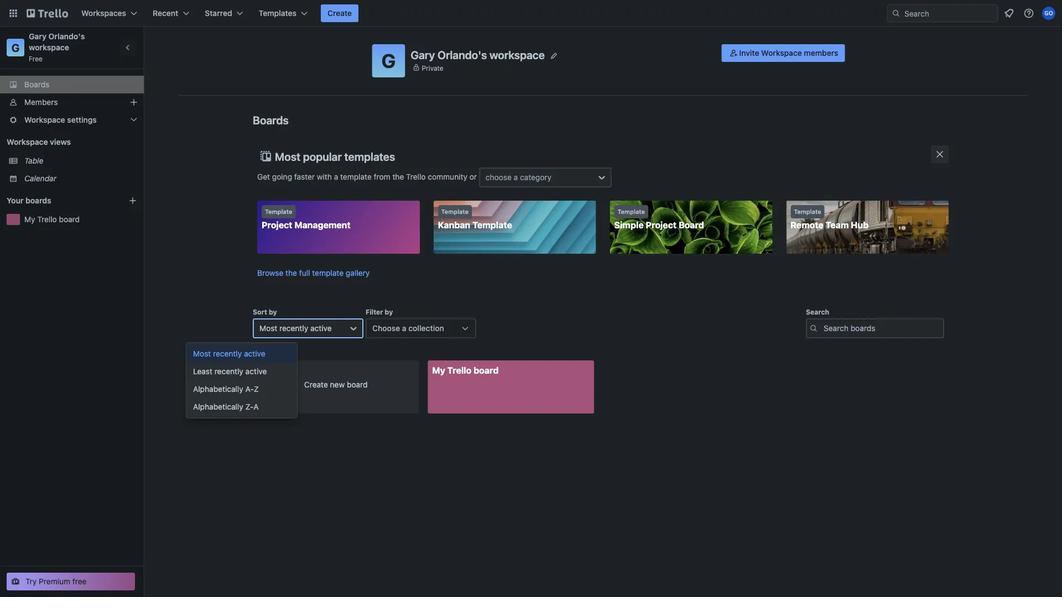 Task type: vqa. For each thing, say whether or not it's contained in the screenshot.
Workspace to the bottom
yes



Task type: locate. For each thing, give the bounding box(es) containing it.
1 vertical spatial workspace
[[24, 115, 65, 124]]

starred button
[[198, 4, 250, 22]]

0 vertical spatial orlando's
[[48, 32, 85, 41]]

my
[[24, 215, 35, 224], [432, 365, 445, 376]]

1 horizontal spatial boards
[[253, 113, 289, 126]]

1 by from the left
[[269, 308, 277, 316]]

0 horizontal spatial by
[[269, 308, 277, 316]]

add board image
[[128, 196, 137, 205]]

2 vertical spatial active
[[245, 367, 267, 376]]

from
[[374, 172, 390, 181]]

alphabetically
[[193, 385, 243, 394], [193, 402, 243, 412]]

templates button
[[252, 4, 314, 22]]

template simple project board
[[614, 208, 704, 230]]

most recently active
[[259, 324, 332, 333], [193, 349, 265, 359]]

template for project
[[265, 208, 292, 215]]

workspaces
[[81, 9, 126, 18]]

calendar
[[24, 174, 56, 183]]

gary
[[29, 32, 46, 41], [411, 48, 435, 61]]

0 vertical spatial my
[[24, 215, 35, 224]]

by right filter
[[385, 308, 393, 316]]

0 horizontal spatial project
[[262, 220, 292, 230]]

orlando's up private
[[438, 48, 487, 61]]

0 vertical spatial my trello board
[[24, 215, 80, 224]]

1 vertical spatial create
[[304, 380, 328, 389]]

2 horizontal spatial trello
[[447, 365, 472, 376]]

0 vertical spatial most recently active
[[259, 324, 332, 333]]

settings
[[67, 115, 97, 124]]

2 project from the left
[[646, 220, 677, 230]]

0 horizontal spatial the
[[286, 269, 297, 278]]

most recently active down sort by
[[259, 324, 332, 333]]

workspace right invite
[[761, 48, 802, 58]]

workspace
[[29, 43, 69, 52], [490, 48, 545, 61]]

a for choose a collection
[[402, 324, 406, 333]]

2 vertical spatial trello
[[447, 365, 472, 376]]

1 horizontal spatial gary
[[411, 48, 435, 61]]

browse
[[257, 269, 283, 278]]

workspace up the table
[[7, 137, 48, 147]]

1 vertical spatial alphabetically
[[193, 402, 243, 412]]

0 horizontal spatial orlando's
[[48, 32, 85, 41]]

board
[[59, 215, 80, 224], [474, 365, 499, 376], [347, 380, 368, 389]]

collection
[[408, 324, 444, 333]]

template up kanban
[[441, 208, 469, 215]]

a
[[334, 172, 338, 181], [514, 173, 518, 182], [402, 324, 406, 333]]

by for sort by
[[269, 308, 277, 316]]

my trello board link
[[24, 214, 137, 225], [428, 361, 594, 414]]

orlando's inside gary orlando's workspace free
[[48, 32, 85, 41]]

create for create
[[328, 9, 352, 18]]

most recently active up the least recently active
[[193, 349, 265, 359]]

choose a category
[[486, 173, 552, 182]]

create inside button
[[328, 9, 352, 18]]

workspace up the "free"
[[29, 43, 69, 52]]

by right sort
[[269, 308, 277, 316]]

1 vertical spatial orlando's
[[438, 48, 487, 61]]

g
[[11, 41, 20, 54], [382, 49, 396, 72]]

my down your boards
[[24, 215, 35, 224]]

2 alphabetically from the top
[[193, 402, 243, 412]]

the
[[393, 172, 404, 181], [286, 269, 297, 278]]

1 horizontal spatial a
[[402, 324, 406, 333]]

template
[[265, 208, 292, 215], [441, 208, 469, 215], [618, 208, 645, 215], [794, 208, 821, 215], [473, 220, 512, 230]]

0 horizontal spatial workspace
[[29, 43, 69, 52]]

search
[[806, 308, 829, 316]]

2 horizontal spatial a
[[514, 173, 518, 182]]

a right 'choose'
[[514, 173, 518, 182]]

0 horizontal spatial my trello board
[[24, 215, 80, 224]]

1 vertical spatial my trello board link
[[428, 361, 594, 414]]

1 horizontal spatial board
[[347, 380, 368, 389]]

popular
[[303, 150, 342, 163]]

template inside template project management
[[265, 208, 292, 215]]

1 horizontal spatial my trello board link
[[428, 361, 594, 414]]

workspace inside popup button
[[24, 115, 65, 124]]

workspace down 'members'
[[24, 115, 65, 124]]

project left management
[[262, 220, 292, 230]]

0 vertical spatial active
[[310, 324, 332, 333]]

free
[[29, 55, 43, 63]]

0 vertical spatial boards
[[24, 80, 49, 89]]

a right choose
[[402, 324, 406, 333]]

workspace for views
[[7, 137, 48, 147]]

most
[[275, 150, 300, 163], [259, 324, 277, 333], [193, 349, 211, 359]]

new
[[330, 380, 345, 389]]

the left full
[[286, 269, 297, 278]]

a right the with
[[334, 172, 338, 181]]

views
[[50, 137, 71, 147]]

template inside template remote team hub
[[794, 208, 821, 215]]

by
[[269, 308, 277, 316], [385, 308, 393, 316]]

orlando's for gary orlando's workspace
[[438, 48, 487, 61]]

workspaces button
[[75, 4, 144, 22]]

template inside template simple project board
[[618, 208, 645, 215]]

or
[[470, 172, 477, 181]]

a for choose a category
[[514, 173, 518, 182]]

1 vertical spatial most
[[259, 324, 277, 333]]

0 vertical spatial alphabetically
[[193, 385, 243, 394]]

most down sort by
[[259, 324, 277, 333]]

orlando's
[[48, 32, 85, 41], [438, 48, 487, 61]]

0 horizontal spatial board
[[59, 215, 80, 224]]

project
[[262, 220, 292, 230], [646, 220, 677, 230]]

invite workspace members
[[739, 48, 838, 58]]

workspace inside gary orlando's workspace free
[[29, 43, 69, 52]]

a-
[[245, 385, 254, 394]]

template up remote
[[794, 208, 821, 215]]

gary up the "free"
[[29, 32, 46, 41]]

1 horizontal spatial g
[[382, 49, 396, 72]]

boards
[[24, 80, 49, 89], [253, 113, 289, 126]]

gary orlando's workspace link
[[29, 32, 87, 52]]

gary up private
[[411, 48, 435, 61]]

2 horizontal spatial board
[[474, 365, 499, 376]]

template right full
[[312, 269, 344, 278]]

g down switch to… icon
[[11, 41, 20, 54]]

sort
[[253, 308, 267, 316]]

a inside button
[[402, 324, 406, 333]]

0 horizontal spatial trello
[[37, 215, 57, 224]]

workspace settings
[[24, 115, 97, 124]]

workspace down primary element
[[490, 48, 545, 61]]

simple
[[614, 220, 644, 230]]

1 horizontal spatial trello
[[406, 172, 426, 181]]

alphabetically a-z
[[193, 385, 259, 394]]

template down templates on the top of page
[[340, 172, 372, 181]]

Search text field
[[806, 319, 944, 339]]

0 horizontal spatial g
[[11, 41, 20, 54]]

recent
[[153, 9, 178, 18]]

0 vertical spatial the
[[393, 172, 404, 181]]

choose a collection button
[[366, 319, 476, 339]]

most up 'going'
[[275, 150, 300, 163]]

0 vertical spatial my trello board link
[[24, 214, 137, 225]]

0 horizontal spatial boards
[[24, 80, 49, 89]]

my trello board
[[24, 215, 80, 224], [432, 365, 499, 376]]

try
[[25, 577, 37, 586]]

g left private
[[382, 49, 396, 72]]

open information menu image
[[1024, 8, 1035, 19]]

1 vertical spatial boards
[[253, 113, 289, 126]]

alphabetically for alphabetically a-z
[[193, 385, 243, 394]]

1 vertical spatial recently
[[213, 349, 242, 359]]

by for filter by
[[385, 308, 393, 316]]

template
[[340, 172, 372, 181], [312, 269, 344, 278]]

1 horizontal spatial workspace
[[490, 48, 545, 61]]

search image
[[892, 9, 901, 18]]

alphabetically z-a
[[193, 402, 259, 412]]

alphabetically up the alphabetically z-a
[[193, 385, 243, 394]]

template for simple
[[618, 208, 645, 215]]

template up simple
[[618, 208, 645, 215]]

1 horizontal spatial orlando's
[[438, 48, 487, 61]]

create
[[328, 9, 352, 18], [304, 380, 328, 389]]

2 vertical spatial most
[[193, 349, 211, 359]]

1 vertical spatial my
[[432, 365, 445, 376]]

1 alphabetically from the top
[[193, 385, 243, 394]]

trello
[[406, 172, 426, 181], [37, 215, 57, 224], [447, 365, 472, 376]]

alphabetically down alphabetically a-z
[[193, 402, 243, 412]]

0 vertical spatial workspace
[[761, 48, 802, 58]]

0 vertical spatial gary
[[29, 32, 46, 41]]

gary inside gary orlando's workspace free
[[29, 32, 46, 41]]

going
[[272, 172, 292, 181]]

premium
[[39, 577, 70, 586]]

gary for gary orlando's workspace
[[411, 48, 435, 61]]

1 project from the left
[[262, 220, 292, 230]]

1 vertical spatial gary
[[411, 48, 435, 61]]

choose
[[486, 173, 512, 182]]

1 horizontal spatial by
[[385, 308, 393, 316]]

0 horizontal spatial gary
[[29, 32, 46, 41]]

1 vertical spatial active
[[244, 349, 265, 359]]

most popular templates
[[275, 150, 395, 163]]

browse the full template gallery
[[257, 269, 370, 278]]

1 horizontal spatial my trello board
[[432, 365, 499, 376]]

members
[[24, 98, 58, 107]]

templates
[[259, 9, 297, 18]]

1 horizontal spatial the
[[393, 172, 404, 181]]

1 vertical spatial template
[[312, 269, 344, 278]]

back to home image
[[27, 4, 68, 22]]

template down 'going'
[[265, 208, 292, 215]]

orlando's down back to home image
[[48, 32, 85, 41]]

g inside button
[[382, 49, 396, 72]]

0 horizontal spatial a
[[334, 172, 338, 181]]

most up least at the bottom of the page
[[193, 349, 211, 359]]

1 horizontal spatial project
[[646, 220, 677, 230]]

browse the full template gallery link
[[257, 269, 370, 278]]

z-
[[245, 402, 254, 412]]

2 by from the left
[[385, 308, 393, 316]]

0 vertical spatial trello
[[406, 172, 426, 181]]

invite
[[739, 48, 759, 58]]

my down collection
[[432, 365, 445, 376]]

workspace
[[761, 48, 802, 58], [24, 115, 65, 124], [7, 137, 48, 147]]

0 vertical spatial create
[[328, 9, 352, 18]]

the right from at the top of page
[[393, 172, 404, 181]]

2 vertical spatial workspace
[[7, 137, 48, 147]]

project left the board
[[646, 220, 677, 230]]

create button
[[321, 4, 359, 22]]



Task type: describe. For each thing, give the bounding box(es) containing it.
kanban
[[438, 220, 470, 230]]

try premium free button
[[7, 573, 135, 591]]

switch to… image
[[8, 8, 19, 19]]

team
[[826, 220, 849, 230]]

least
[[193, 367, 212, 376]]

1 vertical spatial trello
[[37, 215, 57, 224]]

least recently active
[[193, 367, 267, 376]]

table link
[[24, 155, 137, 167]]

primary element
[[0, 0, 1062, 27]]

board
[[679, 220, 704, 230]]

workspace views
[[7, 137, 71, 147]]

2 vertical spatial board
[[347, 380, 368, 389]]

workspace inside button
[[761, 48, 802, 58]]

sort by
[[253, 308, 277, 316]]

recent button
[[146, 4, 196, 22]]

gallery
[[346, 269, 370, 278]]

0 horizontal spatial my
[[24, 215, 35, 224]]

gary for gary orlando's workspace free
[[29, 32, 46, 41]]

g for g button at left top
[[382, 49, 396, 72]]

get
[[257, 172, 270, 181]]

alphabetically for alphabetically z-a
[[193, 402, 243, 412]]

boards inside boards link
[[24, 80, 49, 89]]

choose
[[372, 324, 400, 333]]

create for create new board
[[304, 380, 328, 389]]

g for g link
[[11, 41, 20, 54]]

z
[[254, 385, 259, 394]]

try premium free
[[25, 577, 87, 586]]

2 vertical spatial recently
[[215, 367, 243, 376]]

1 vertical spatial most recently active
[[193, 349, 265, 359]]

gary orlando's workspace free
[[29, 32, 87, 63]]

template remote team hub
[[791, 208, 869, 230]]

filter by
[[366, 308, 393, 316]]

your boards with 1 items element
[[7, 194, 112, 207]]

1 horizontal spatial my
[[432, 365, 445, 376]]

g button
[[372, 44, 405, 77]]

0 vertical spatial recently
[[279, 324, 308, 333]]

members
[[804, 48, 838, 58]]

members link
[[0, 93, 144, 111]]

template right kanban
[[473, 220, 512, 230]]

gary orlando (garyorlando) image
[[1042, 7, 1056, 20]]

workspace navigation collapse icon image
[[121, 40, 136, 55]]

templates
[[344, 150, 395, 163]]

template project management
[[262, 208, 351, 230]]

free
[[72, 577, 87, 586]]

boards
[[25, 196, 51, 205]]

hub
[[851, 220, 869, 230]]

template kanban template
[[438, 208, 512, 230]]

with
[[317, 172, 332, 181]]

full
[[299, 269, 310, 278]]

g link
[[7, 39, 24, 56]]

workspace settings button
[[0, 111, 144, 129]]

gary orlando's workspace
[[411, 48, 545, 61]]

invite workspace members button
[[722, 44, 845, 62]]

Search field
[[901, 5, 998, 22]]

your boards
[[7, 196, 51, 205]]

community
[[428, 172, 467, 181]]

faster
[[294, 172, 315, 181]]

orlando's for gary orlando's workspace free
[[48, 32, 85, 41]]

your
[[7, 196, 24, 205]]

remote
[[791, 220, 824, 230]]

template for kanban
[[441, 208, 469, 215]]

0 vertical spatial template
[[340, 172, 372, 181]]

get going faster with a template from the trello community or
[[257, 172, 479, 181]]

workspace for gary orlando's workspace
[[490, 48, 545, 61]]

0 horizontal spatial my trello board link
[[24, 214, 137, 225]]

project inside template project management
[[262, 220, 292, 230]]

private
[[422, 64, 444, 72]]

template for remote
[[794, 208, 821, 215]]

create new board
[[304, 380, 368, 389]]

1 vertical spatial board
[[474, 365, 499, 376]]

project inside template simple project board
[[646, 220, 677, 230]]

calendar link
[[24, 173, 137, 184]]

management
[[295, 220, 351, 230]]

0 notifications image
[[1002, 7, 1016, 20]]

starred
[[205, 9, 232, 18]]

table
[[24, 156, 43, 165]]

0 vertical spatial most
[[275, 150, 300, 163]]

workspace for gary orlando's workspace free
[[29, 43, 69, 52]]

1 vertical spatial the
[[286, 269, 297, 278]]

workspace for settings
[[24, 115, 65, 124]]

0 vertical spatial board
[[59, 215, 80, 224]]

1 vertical spatial my trello board
[[432, 365, 499, 376]]

filter
[[366, 308, 383, 316]]

a
[[254, 402, 259, 412]]

category
[[520, 173, 552, 182]]

choose a collection
[[372, 324, 444, 333]]

boards link
[[0, 76, 144, 93]]

sm image
[[728, 48, 739, 59]]



